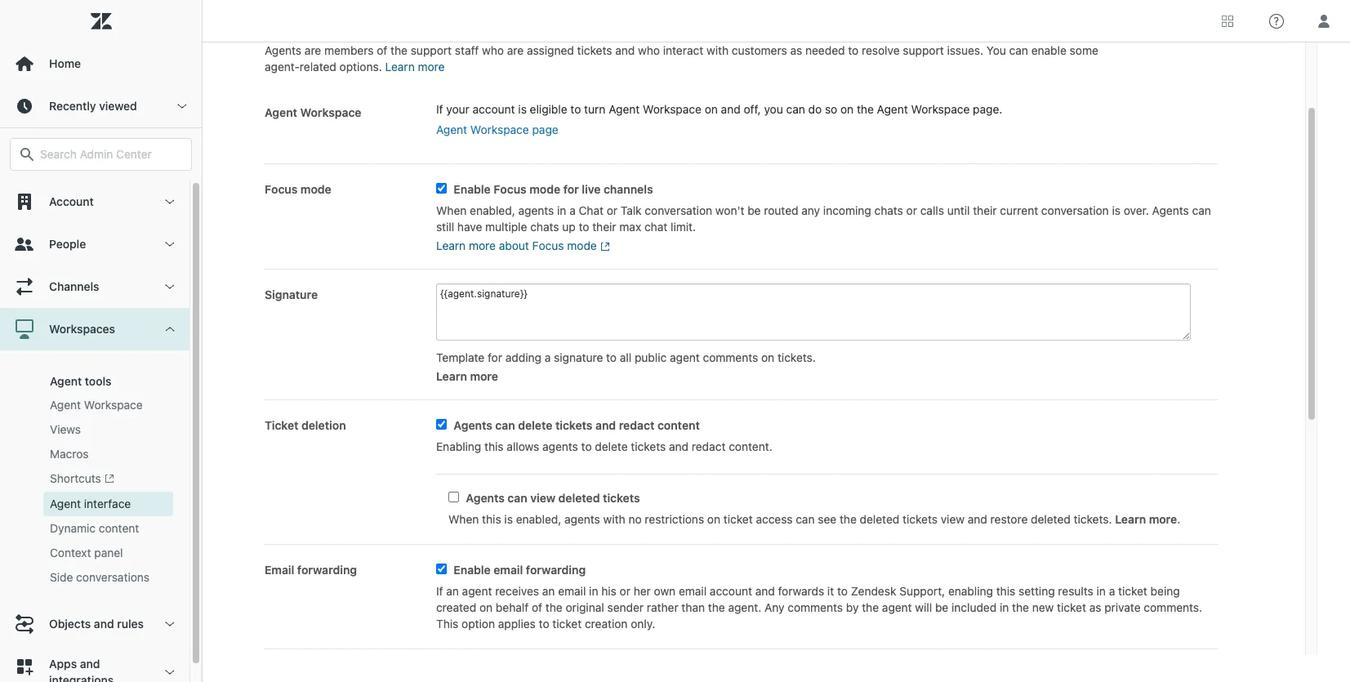 Task type: describe. For each thing, give the bounding box(es) containing it.
context panel
[[50, 546, 123, 560]]

tools
[[85, 374, 112, 388]]

macros element
[[50, 446, 89, 462]]

tree inside primary "element"
[[0, 181, 202, 682]]

views element
[[50, 422, 81, 438]]

context
[[50, 546, 91, 560]]

recently
[[49, 99, 96, 113]]

views
[[50, 422, 81, 436]]

workspaces
[[49, 322, 115, 336]]

agent workspace
[[50, 398, 143, 412]]

zendesk products image
[[1222, 15, 1234, 27]]

tree item inside tree
[[0, 308, 190, 603]]

context panel element
[[50, 545, 123, 562]]

objects
[[49, 617, 91, 631]]

rules
[[117, 617, 144, 631]]

agent workspace link
[[43, 393, 173, 417]]

side conversations element
[[50, 570, 150, 586]]

agent tools element
[[50, 374, 112, 388]]

agent interface element
[[50, 496, 131, 513]]

help image
[[1270, 13, 1284, 28]]

objects and rules
[[49, 617, 144, 631]]

channels
[[49, 279, 99, 293]]

side conversations link
[[43, 566, 173, 590]]

macros link
[[43, 442, 173, 467]]

apps
[[49, 657, 77, 671]]

apps and integrations
[[49, 657, 114, 682]]

side conversations
[[50, 571, 150, 584]]

agent tools
[[50, 374, 112, 388]]

recently viewed button
[[0, 85, 202, 127]]

agent for agent tools
[[50, 374, 82, 388]]

integrations
[[49, 673, 114, 682]]

objects and rules button
[[0, 603, 190, 646]]

apps and integrations button
[[0, 646, 190, 682]]

account button
[[0, 181, 190, 223]]

workspaces button
[[0, 308, 190, 350]]



Task type: locate. For each thing, give the bounding box(es) containing it.
tree item
[[0, 308, 190, 603]]

agent
[[50, 374, 82, 388], [50, 398, 81, 412], [50, 497, 81, 511]]

and for apps
[[80, 657, 100, 671]]

panel
[[94, 546, 123, 560]]

channels button
[[0, 266, 190, 308]]

and inside apps and integrations
[[80, 657, 100, 671]]

macros
[[50, 447, 89, 461]]

people
[[49, 237, 86, 251]]

agent up dynamic
[[50, 497, 81, 511]]

1 agent from the top
[[50, 374, 82, 388]]

agent interface link
[[43, 492, 173, 517]]

0 vertical spatial and
[[94, 617, 114, 631]]

tree containing account
[[0, 181, 202, 682]]

shortcuts
[[50, 471, 101, 485]]

home button
[[0, 42, 202, 85]]

shortcuts link
[[43, 467, 173, 492]]

tree item containing workspaces
[[0, 308, 190, 603]]

dynamic content link
[[43, 517, 173, 541]]

recently viewed
[[49, 99, 137, 113]]

workspaces group
[[0, 350, 190, 603]]

interface
[[84, 497, 131, 511]]

shortcuts element
[[50, 471, 114, 488]]

user menu image
[[1314, 10, 1335, 31]]

tree
[[0, 181, 202, 682]]

1 vertical spatial agent
[[50, 398, 81, 412]]

agent interface
[[50, 497, 131, 511]]

agent for agent workspace
[[50, 398, 81, 412]]

and left rules
[[94, 617, 114, 631]]

views link
[[43, 417, 173, 442]]

and
[[94, 617, 114, 631], [80, 657, 100, 671]]

home
[[49, 56, 81, 70]]

2 agent from the top
[[50, 398, 81, 412]]

workspace
[[84, 398, 143, 412]]

content
[[99, 521, 139, 535]]

side
[[50, 571, 73, 584]]

viewed
[[99, 99, 137, 113]]

agent workspace element
[[50, 397, 143, 413]]

0 vertical spatial agent
[[50, 374, 82, 388]]

and up integrations
[[80, 657, 100, 671]]

none search field inside primary "element"
[[2, 138, 200, 171]]

3 agent from the top
[[50, 497, 81, 511]]

people button
[[0, 223, 190, 266]]

account
[[49, 194, 94, 208]]

dynamic content element
[[50, 521, 139, 537]]

agent up views
[[50, 398, 81, 412]]

dynamic
[[50, 521, 96, 535]]

1 vertical spatial and
[[80, 657, 100, 671]]

2 vertical spatial agent
[[50, 497, 81, 511]]

dynamic content
[[50, 521, 139, 535]]

agent for agent interface
[[50, 497, 81, 511]]

context panel link
[[43, 541, 173, 566]]

primary element
[[0, 0, 203, 682]]

None search field
[[2, 138, 200, 171]]

conversations
[[76, 571, 150, 584]]

and for objects
[[94, 617, 114, 631]]

agent left tools
[[50, 374, 82, 388]]

Search Admin Center field
[[40, 147, 181, 162]]



Task type: vqa. For each thing, say whether or not it's contained in the screenshot.
matches
no



